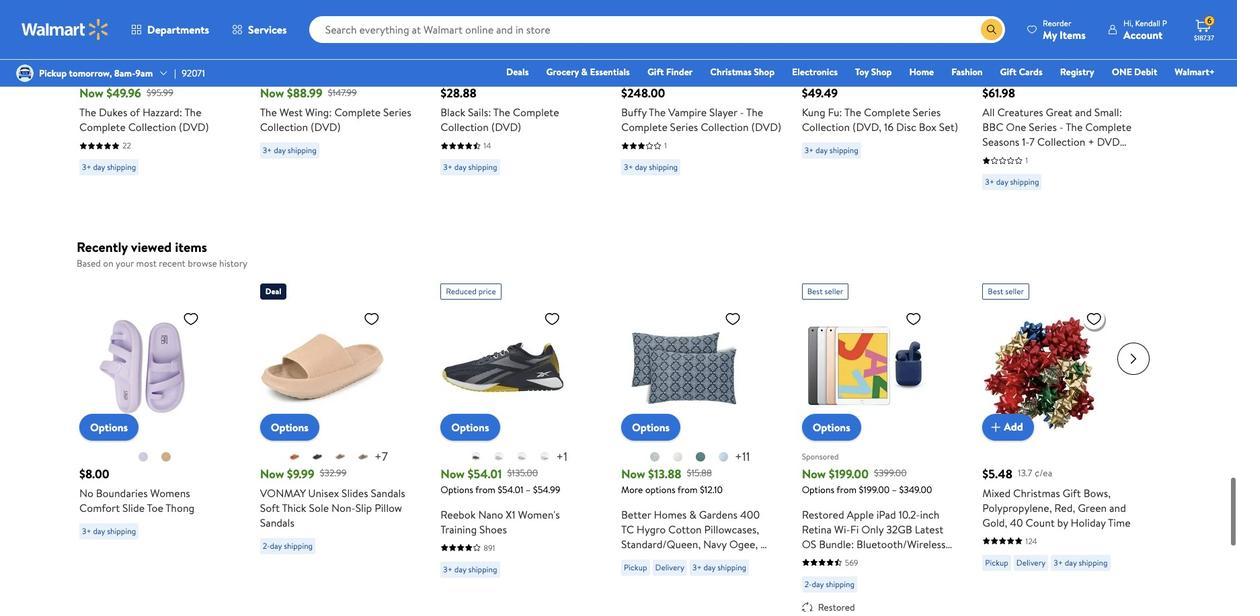 Task type: describe. For each thing, give the bounding box(es) containing it.
$32.99
[[320, 467, 347, 480]]

exclusive
[[983, 149, 1025, 164]]

shipping down vampire
[[649, 161, 678, 173]]

now $9.99 $32.99 vonmay unisex slides sandals soft thick sole non-slip pillow sandals
[[260, 466, 405, 530]]

box inside $49.49 kung fu: the complete series collection (dvd, 16 disc box set)
[[919, 120, 937, 135]]

pickup tomorrow, 8am-9am
[[39, 67, 153, 80]]

3+ day shipping down the 'comfort'
[[82, 526, 136, 537]]

3+ day shipping down 'west'
[[263, 145, 317, 156]]

1 vertical spatial $199.00
[[859, 483, 890, 497]]

shipping down (dvd,
[[830, 145, 859, 156]]

reorder my items
[[1043, 17, 1086, 42]]

toy
[[855, 65, 869, 79]]

recently
[[77, 238, 128, 256]]

options for vonmay unisex slides sandals soft thick sole non-slip pillow sandals 'image'
[[271, 420, 309, 435]]

christmas shop
[[710, 65, 775, 79]]

add for $61.98
[[1004, 39, 1023, 54]]

day down black
[[454, 161, 466, 173]]

walmart image
[[22, 19, 109, 40]]

day down buffy
[[635, 161, 647, 173]]

restored
[[802, 507, 844, 522]]

by
[[1057, 516, 1068, 530]]

pickup for now $13.88
[[624, 562, 647, 573]]

items
[[175, 238, 207, 256]]

32gb
[[886, 522, 913, 537]]

add to cart image for the west wing: complete series collection (dvd)
[[265, 38, 282, 55]]

os
[[802, 537, 817, 552]]

add to cart image for now
[[85, 38, 101, 55]]

- inside $61.98 all creatures great and small: bbc one series - the complete seasons 1-7 collection + dvd exclusive christmas specials (33 disc box set) [dvd]
[[1060, 120, 1064, 135]]

better
[[621, 507, 651, 522]]

apple
[[847, 507, 874, 522]]

options link for now $199.00
[[802, 414, 861, 441]]

complete inside the now $88.99 $147.99 the west wing: complete series collection (dvd)
[[335, 105, 381, 120]]

the inside the now $88.99 $147.99 the west wing: complete series collection (dvd)
[[260, 105, 277, 120]]

now for $88.99
[[260, 85, 284, 102]]

add to favorites list, no boundaries womens comfort slide toe thong image
[[183, 310, 199, 327]]

pure grey 1 / hint mint / pure grey 3 image
[[517, 452, 527, 462]]

gold,
[[983, 516, 1008, 530]]

better homes & gardens 400 tc hygro cotton pillowcases, standard/queen, navy ogee, 2 piece
[[621, 507, 766, 567]]

medallion ivory/silver image
[[673, 452, 683, 462]]

available in additional 1 variant element
[[556, 448, 568, 465]]

bluetooth/wireless
[[857, 537, 946, 552]]

collection inside "$248.00 buffy the vampire slayer - the complete series collection (dvd)"
[[701, 120, 749, 135]]

best for product group containing $5.48
[[988, 286, 1004, 297]]

services button
[[221, 13, 298, 46]]

124
[[1026, 536, 1037, 547]]

shipping down exclusive
[[1010, 176, 1039, 188]]

day down kung
[[816, 145, 828, 156]]

creatures
[[998, 105, 1044, 120]]

orange image
[[289, 452, 300, 462]]

holiday
[[1071, 516, 1106, 530]]

complete inside $28.88 black sails: the complete collection (dvd)
[[513, 105, 559, 120]]

tan image
[[161, 452, 172, 462]]

the right buffy
[[649, 105, 666, 120]]

restored apple ipad 10.2-inch retina wi-fi only 32gb latest os bundle: bluetooth/wireless airbuds by certified 2 day express (refurbished)
[[802, 507, 946, 581]]

day down navy
[[704, 562, 716, 573]]

set) inside $49.49 kung fu: the complete series collection (dvd, 16 disc box set)
[[939, 120, 958, 135]]

shipping down 'west'
[[288, 145, 317, 156]]

express
[[802, 567, 838, 581]]

shop for christmas shop
[[754, 65, 775, 79]]

$49.49
[[802, 85, 838, 102]]

reorder
[[1043, 17, 1072, 29]]

reebok nano x1 women's training shoes
[[441, 507, 560, 537]]

$8.00
[[79, 466, 109, 483]]

pillow
[[375, 501, 402, 516]]

add up 13.7
[[1004, 420, 1023, 435]]

shipping down 569
[[826, 579, 855, 590]]

collection inside $49.49 kung fu: the complete series collection (dvd, 16 disc box set)
[[802, 120, 850, 135]]

services
[[248, 22, 287, 37]]

16
[[884, 120, 894, 135]]

3+ day shipping down 14
[[443, 161, 497, 173]]

3+ day shipping down 'holiday'
[[1054, 557, 1108, 569]]

3+ day shipping down fu:
[[805, 145, 859, 156]]

the right hazzard: on the left of page
[[185, 105, 201, 120]]

by
[[840, 552, 852, 567]]

product group containing now $88.99
[[260, 0, 422, 196]]

day down the 'comfort'
[[93, 526, 105, 537]]

$49.96
[[106, 85, 141, 102]]

buffy
[[621, 105, 647, 120]]

series inside "$248.00 buffy the vampire slayer - the complete series collection (dvd)"
[[670, 120, 698, 135]]

green
[[1078, 501, 1107, 516]]

& inside better homes & gardens 400 tc hygro cotton pillowcases, standard/queen, navy ogee, 2 piece
[[689, 507, 697, 522]]

day
[[907, 552, 925, 567]]

add button for $28.88
[[441, 33, 492, 60]]

black sails: the complete collection (dvd) image
[[441, 0, 566, 49]]

shipping down 'holiday'
[[1079, 557, 1108, 569]]

vonmay
[[260, 486, 306, 501]]

all creatures great and small: bbc one series - the complete seasons 1-7 collection + dvd exclusive christmas specials (33 disc box set) [dvd] image
[[983, 0, 1108, 49]]

unisex
[[308, 486, 339, 501]]

seller for product group containing now $199.00
[[825, 286, 844, 297]]

add for $28.88
[[462, 39, 481, 54]]

christmas inside $61.98 all creatures great and small: bbc one series - the complete seasons 1-7 collection + dvd exclusive christmas specials (33 disc box set) [dvd]
[[1028, 149, 1074, 164]]

toy shop
[[855, 65, 892, 79]]

deals link
[[500, 65, 535, 79]]

latest
[[915, 522, 944, 537]]

0 vertical spatial 2-day shipping
[[263, 540, 313, 552]]

blue sheer romance image
[[718, 452, 729, 462]]

now for $9.99
[[260, 466, 284, 483]]

one debit
[[1112, 65, 1158, 79]]

(dvd) inside the now $88.99 $147.99 the west wing: complete series collection (dvd)
[[311, 120, 341, 135]]

add button for $248.00
[[621, 33, 673, 60]]

day down exclusive
[[996, 176, 1008, 188]]

reduced price
[[446, 286, 496, 297]]

and inside $5.48 13.7 ¢/ea mixed christmas gift bows, polypropylene, red, green and gold, 40 count by holiday time
[[1110, 501, 1126, 516]]

aqua paisley image
[[650, 452, 660, 462]]

deal
[[265, 286, 281, 297]]

add up 8am-
[[101, 39, 120, 54]]

$349.00
[[899, 483, 932, 497]]

$49.49 kung fu: the complete series collection (dvd, 16 disc box set)
[[802, 85, 958, 135]]

(33
[[1117, 149, 1132, 164]]

add to favorites list, reebok nano x1 women's training shoes image
[[544, 310, 560, 327]]

0 vertical spatial $199.00
[[829, 466, 869, 483]]

add to cart image for $248.00
[[627, 38, 643, 55]]

non-
[[331, 501, 355, 516]]

women's
[[518, 507, 560, 522]]

options for reebok nano x1 women's training shoes image
[[451, 420, 489, 435]]

options for no boundaries womens comfort slide toe thong image
[[90, 420, 128, 435]]

lavender image
[[138, 452, 149, 462]]

gardens
[[699, 507, 738, 522]]

day down soft
[[270, 540, 282, 552]]

teal rain image
[[695, 452, 706, 462]]

1-
[[1022, 135, 1030, 149]]

add for $49.49
[[824, 39, 843, 54]]

shoes
[[479, 522, 507, 537]]

ftwr white / semi proud pink / pure grey 2 image
[[494, 452, 505, 462]]

boundaries
[[96, 486, 148, 501]]

add button for $49.49
[[802, 33, 853, 60]]

collection inside the now $88.99 $147.99 the west wing: complete series collection (dvd)
[[260, 120, 308, 135]]

departments button
[[120, 13, 221, 46]]

inch
[[920, 507, 940, 522]]

now for $49.96
[[79, 85, 103, 102]]

polypropylene,
[[983, 501, 1052, 516]]

standard/queen,
[[621, 537, 701, 552]]

day down training
[[454, 564, 466, 575]]

gift finder link
[[641, 65, 699, 79]]

add button for the west wing: complete series collection (dvd)
[[260, 33, 312, 60]]

shipping down the 22
[[107, 161, 136, 173]]

day down by
[[1065, 557, 1077, 569]]

0 vertical spatial $54.01
[[468, 466, 502, 483]]

history
[[219, 257, 248, 270]]

homes
[[654, 507, 687, 522]]

series inside $61.98 all creatures great and small: bbc one series - the complete seasons 1-7 collection + dvd exclusive christmas specials (33 disc box set) [dvd]
[[1029, 120, 1057, 135]]

now inside sponsored now $199.00 $399.00 options from $199.00 – $349.00
[[802, 466, 826, 483]]

product group containing $28.88
[[441, 0, 603, 196]]

certified
[[854, 552, 896, 567]]

gift cards link
[[994, 65, 1049, 79]]

$28.88 black sails: the complete collection (dvd)
[[441, 85, 559, 135]]

$13.88
[[648, 466, 682, 483]]

(dvd,
[[853, 120, 882, 135]]

$135.00
[[507, 467, 538, 480]]

$15.88
[[687, 467, 712, 480]]

seasons
[[983, 135, 1020, 149]]

now $88.99 $147.99 the west wing: complete series collection (dvd)
[[260, 85, 411, 135]]

all
[[983, 105, 995, 120]]

1 horizontal spatial 2-
[[805, 579, 812, 590]]

gift inside $5.48 13.7 ¢/ea mixed christmas gift bows, polypropylene, red, green and gold, 40 count by holiday time
[[1063, 486, 1081, 501]]

your
[[116, 257, 134, 270]]

product group containing $8.00
[[79, 278, 230, 613]]

complete inside now $49.96 $95.99 the dukes of hazzard: the complete collection (dvd)
[[79, 120, 126, 135]]

no
[[79, 486, 93, 501]]

the dukes of hazzard: the complete collection (dvd) image
[[79, 0, 204, 49]]

shipping down 14
[[468, 161, 497, 173]]

series inside the now $88.99 $147.99 the west wing: complete series collection (dvd)
[[383, 105, 411, 120]]

slide
[[122, 501, 145, 516]]

569
[[845, 557, 858, 569]]

4 options link from the left
[[621, 414, 681, 441]]

92071
[[182, 67, 205, 80]]

add button up pickup tomorrow, 8am-9am
[[79, 33, 131, 60]]

best seller for restored apple ipad 10.2-inch retina wi-fi only 32gb latest os bundle: bluetooth/wireless airbuds by certified 2 day express (refurbished) image in the right of the page
[[807, 286, 844, 297]]

best seller for the mixed christmas gift bows, polypropylene, red, green and gold, 40 count by holiday time image
[[988, 286, 1024, 297]]

add button for $61.98
[[983, 33, 1034, 60]]

x1
[[506, 507, 516, 522]]

add button up $5.48
[[983, 414, 1034, 441]]

the right 'slayer'
[[746, 105, 763, 120]]

the inside $28.88 black sails: the complete collection (dvd)
[[493, 105, 510, 120]]

fashion link
[[946, 65, 989, 79]]

kung fu: the complete series collection (dvd, 16 disc box set) image
[[802, 0, 927, 49]]

3+ day shipping down 891
[[443, 564, 497, 575]]

toy shop link
[[849, 65, 898, 79]]

kung
[[802, 105, 826, 120]]

the inside $49.49 kung fu: the complete series collection (dvd, 16 disc box set)
[[845, 105, 862, 120]]

options link for now $9.99
[[260, 414, 319, 441]]

add to cart image up electronics
[[807, 38, 824, 55]]

add to cart image up $5.48
[[988, 419, 1004, 436]]

$187.37
[[1194, 33, 1214, 42]]



Task type: vqa. For each thing, say whether or not it's contained in the screenshot.


Task type: locate. For each thing, give the bounding box(es) containing it.
+11
[[735, 448, 750, 465]]

1 for $61.98
[[1026, 155, 1028, 166]]

shipping down ogee,
[[718, 562, 747, 573]]

0 horizontal spatial –
[[526, 483, 531, 497]]

disc
[[896, 120, 916, 135], [983, 164, 1003, 179]]

collection up 14
[[441, 120, 489, 135]]

1 options link from the left
[[79, 414, 139, 441]]

delivery down 124
[[1017, 557, 1046, 569]]

and right great
[[1075, 105, 1092, 120]]

tomorrow,
[[69, 67, 112, 80]]

reebok nano x1 women's training shoes image
[[441, 305, 566, 430]]

1 horizontal spatial best
[[988, 286, 1004, 297]]

add button up "electronics" link
[[802, 33, 853, 60]]

add
[[101, 39, 120, 54], [282, 39, 301, 54], [462, 39, 481, 54], [643, 39, 662, 54], [824, 39, 843, 54], [1004, 39, 1023, 54], [1004, 420, 1023, 435]]

from down $15.88
[[678, 483, 698, 497]]

(dvd) right 'slayer'
[[751, 120, 781, 135]]

wing:
[[305, 105, 332, 120]]

0 horizontal spatial -
[[740, 105, 744, 120]]

– down $135.00
[[526, 483, 531, 497]]

1 horizontal spatial box
[[1005, 164, 1023, 179]]

training
[[441, 522, 477, 537]]

mixed christmas gift bows, polypropylene, red, green and gold, 40 count by holiday time image
[[983, 305, 1108, 430]]

complete down $248.00
[[621, 120, 668, 135]]

$28.88
[[441, 85, 477, 102]]

shop inside "link"
[[871, 65, 892, 79]]

kendall
[[1135, 17, 1161, 29]]

- inside "$248.00 buffy the vampire slayer - the complete series collection (dvd)"
[[740, 105, 744, 120]]

– inside sponsored now $199.00 $399.00 options from $199.00 – $349.00
[[892, 483, 897, 497]]

2 vertical spatial christmas
[[1013, 486, 1060, 501]]

options up reebok
[[441, 483, 473, 497]]

ipad
[[877, 507, 896, 522]]

now inside now $9.99 $32.99 vonmay unisex slides sandals soft thick sole non-slip pillow sandals
[[260, 466, 284, 483]]

1 horizontal spatial seller
[[1006, 286, 1024, 297]]

2- down airbuds
[[805, 579, 812, 590]]

gift
[[648, 65, 664, 79], [1000, 65, 1017, 79], [1063, 486, 1081, 501]]

set) inside $61.98 all creatures great and small: bbc one series - the complete seasons 1-7 collection + dvd exclusive christmas specials (33 disc box set) [dvd]
[[1026, 164, 1045, 179]]

$12.10
[[700, 483, 723, 497]]

product group containing $49.49
[[802, 0, 964, 196]]

&
[[581, 65, 588, 79], [689, 507, 697, 522]]

2 options link from the left
[[260, 414, 319, 441]]

add to favorites list, restored apple ipad 10.2-inch retina wi-fi only 32gb latest os bundle: bluetooth/wireless airbuds by certified 2 day express (refurbished) image
[[906, 310, 922, 327]]

(dvd) inside now $49.96 $95.99 the dukes of hazzard: the complete collection (dvd)
[[179, 120, 209, 135]]

1 horizontal spatial disc
[[983, 164, 1003, 179]]

available in additional 11 variants element
[[735, 448, 750, 465]]

options up $8.00
[[90, 420, 128, 435]]

black image
[[312, 452, 323, 462]]

leopard brown image
[[335, 452, 346, 462]]

the left dukes
[[79, 105, 96, 120]]

2 inside better homes & gardens 400 tc hygro cotton pillowcases, standard/queen, navy ogee, 2 piece
[[761, 537, 766, 552]]

1 horizontal spatial best seller
[[988, 286, 1024, 297]]

shop right "toy"
[[871, 65, 892, 79]]

now inside the now $54.01 $135.00 options from $54.01 – $54.99
[[441, 466, 465, 483]]

$54.01
[[468, 466, 502, 483], [498, 483, 524, 497]]

14
[[484, 140, 491, 151]]

set) left the [dvd]
[[1026, 164, 1045, 179]]

0 horizontal spatial 2-day shipping
[[263, 540, 313, 552]]

3 (dvd) from the left
[[491, 120, 521, 135]]

0 horizontal spatial 1
[[664, 140, 667, 151]]

2 shop from the left
[[871, 65, 892, 79]]

options link up "lavender" image
[[79, 414, 139, 441]]

1 from from the left
[[475, 483, 495, 497]]

1 best seller from the left
[[807, 286, 844, 297]]

vonmay unisex slides sandals soft thick sole non-slip pillow sandals image
[[260, 305, 385, 430]]

1 (dvd) from the left
[[179, 120, 209, 135]]

2 (dvd) from the left
[[311, 120, 341, 135]]

gift for gift finder
[[648, 65, 664, 79]]

13.7
[[1018, 467, 1033, 480]]

cards
[[1019, 65, 1043, 79]]

thick
[[282, 501, 306, 516]]

now up 'west'
[[260, 85, 284, 102]]

options
[[645, 483, 676, 497]]

best for product group containing now $199.00
[[807, 286, 823, 297]]

add to cart image
[[265, 38, 282, 55], [988, 38, 1004, 55]]

from up 'apple'
[[837, 483, 857, 497]]

delivery down standard/queen,
[[655, 562, 685, 573]]

electronics
[[792, 65, 838, 79]]

2 horizontal spatial from
[[837, 483, 857, 497]]

series inside $49.49 kung fu: the complete series collection (dvd, 16 disc box set)
[[913, 105, 941, 120]]

bundle:
[[819, 537, 854, 552]]

1 horizontal spatial 1
[[1026, 155, 1028, 166]]

add for the west wing: complete series collection (dvd)
[[282, 39, 301, 54]]

add up "electronics" link
[[824, 39, 843, 54]]

options link up vector navy / bright ochre / core black image
[[441, 414, 500, 441]]

now down tomorrow,
[[79, 85, 103, 102]]

from inside the now $54.01 $135.00 options from $54.01 – $54.99
[[475, 483, 495, 497]]

400
[[740, 507, 760, 522]]

disc down seasons
[[983, 164, 1003, 179]]

now up reebok
[[441, 466, 465, 483]]

grocery & essentials
[[546, 65, 630, 79]]

disc inside $49.49 kung fu: the complete series collection (dvd, 16 disc box set)
[[896, 120, 916, 135]]

shipping down 891
[[468, 564, 497, 575]]

0 horizontal spatial best seller
[[807, 286, 844, 297]]

1 vertical spatial set)
[[1026, 164, 1045, 179]]

home link
[[903, 65, 940, 79]]

- right 'slayer'
[[740, 105, 744, 120]]

(refurbished)
[[840, 567, 904, 581]]

$88.99
[[287, 85, 323, 102]]

pillowcases,
[[704, 522, 759, 537]]

best seller
[[807, 286, 844, 297], [988, 286, 1024, 297]]

disc right the 16
[[896, 120, 916, 135]]

4 (dvd) from the left
[[751, 120, 781, 135]]

pickup for $5.48
[[985, 557, 1009, 569]]

 image
[[16, 65, 34, 82]]

add to favorites list, better homes & gardens 400 tc hygro cotton pillowcases, standard/queen, navy ogee, 2 piece image
[[725, 310, 741, 327]]

shipping
[[288, 145, 317, 156], [830, 145, 859, 156], [107, 161, 136, 173], [468, 161, 497, 173], [649, 161, 678, 173], [1010, 176, 1039, 188], [107, 526, 136, 537], [284, 540, 313, 552], [1079, 557, 1108, 569], [718, 562, 747, 573], [468, 564, 497, 575], [826, 579, 855, 590]]

restored apple ipad 10.2-inch retina wi-fi only 32gb latest os bundle: bluetooth/wireless airbuds by certified 2 day express (refurbished) image
[[802, 305, 927, 430]]

1 vertical spatial $54.01
[[498, 483, 524, 497]]

pickup down standard/queen,
[[624, 562, 647, 573]]

viewed
[[131, 238, 172, 256]]

0 horizontal spatial &
[[581, 65, 588, 79]]

the right the 'sails:'
[[493, 105, 510, 120]]

my
[[1043, 27, 1057, 42]]

10.2-
[[899, 507, 920, 522]]

collection inside now $49.96 $95.99 the dukes of hazzard: the complete collection (dvd)
[[128, 120, 176, 135]]

(dvd) inside "$248.00 buffy the vampire slayer - the complete series collection (dvd)"
[[751, 120, 781, 135]]

& right grocery
[[581, 65, 588, 79]]

1 vertical spatial disc
[[983, 164, 1003, 179]]

now inside now $13.88 $15.88 more options from $12.10
[[621, 466, 645, 483]]

| 92071
[[174, 67, 205, 80]]

$199.00
[[829, 466, 869, 483], [859, 483, 890, 497]]

1 – from the left
[[526, 483, 531, 497]]

2 seller from the left
[[1006, 286, 1024, 297]]

home
[[909, 65, 934, 79]]

collection right 7
[[1037, 135, 1086, 149]]

series right the one
[[1029, 120, 1057, 135]]

and inside $61.98 all creatures great and small: bbc one series - the complete seasons 1-7 collection + dvd exclusive christmas specials (33 disc box set) [dvd]
[[1075, 105, 1092, 120]]

disc inside $61.98 all creatures great and small: bbc one series - the complete seasons 1-7 collection + dvd exclusive christmas specials (33 disc box set) [dvd]
[[983, 164, 1003, 179]]

1 horizontal spatial from
[[678, 483, 698, 497]]

product group containing now $49.96
[[79, 0, 241, 196]]

1 seller from the left
[[825, 286, 844, 297]]

day down 'west'
[[274, 145, 286, 156]]

3 from from the left
[[837, 483, 857, 497]]

collection down "$88.99"
[[260, 120, 308, 135]]

2 add to cart image from the left
[[988, 38, 1004, 55]]

from inside now $13.88 $15.88 more options from $12.10
[[678, 483, 698, 497]]

0 vertical spatial box
[[919, 120, 937, 135]]

day down dukes
[[93, 161, 105, 173]]

ogee,
[[729, 537, 758, 552]]

add to cart image up "$28.88"
[[446, 38, 462, 55]]

no boundaries womens comfort slide toe thong image
[[79, 305, 204, 430]]

1 horizontal spatial 2-day shipping
[[805, 579, 855, 590]]

pickup down the gold,
[[985, 557, 1009, 569]]

now for $54.01
[[441, 466, 465, 483]]

0 vertical spatial 2-
[[263, 540, 270, 552]]

walmart+ link
[[1169, 65, 1221, 79]]

options up aqua paisley image
[[632, 420, 670, 435]]

0 horizontal spatial gift
[[648, 65, 664, 79]]

product group containing now $199.00
[[802, 278, 953, 613]]

add to cart image
[[85, 38, 101, 55], [446, 38, 462, 55], [627, 38, 643, 55], [807, 38, 824, 55], [988, 419, 1004, 436]]

delivery for $5.48
[[1017, 557, 1046, 569]]

soft
[[260, 501, 280, 516]]

1 horizontal spatial &
[[689, 507, 697, 522]]

black
[[441, 105, 465, 120]]

1 horizontal spatial gift
[[1000, 65, 1017, 79]]

2-day shipping down thick
[[263, 540, 313, 552]]

product group containing +7
[[260, 278, 411, 613]]

the right fu:
[[845, 105, 862, 120]]

box right the 16
[[919, 120, 937, 135]]

2-day shipping down airbuds
[[805, 579, 855, 590]]

options link for now $54.01
[[441, 414, 500, 441]]

grocery
[[546, 65, 579, 79]]

christmas shop link
[[704, 65, 781, 79]]

from for now
[[678, 483, 698, 497]]

$147.99
[[328, 86, 357, 99]]

1 horizontal spatial and
[[1110, 501, 1126, 516]]

registry
[[1060, 65, 1095, 79]]

9am
[[135, 67, 153, 80]]

electronics link
[[786, 65, 844, 79]]

0 vertical spatial sandals
[[371, 486, 405, 501]]

options inside sponsored now $199.00 $399.00 options from $199.00 – $349.00
[[802, 483, 835, 497]]

1 horizontal spatial 2
[[899, 552, 905, 567]]

product group
[[79, 0, 241, 196], [260, 0, 422, 196], [441, 0, 603, 196], [621, 0, 783, 196], [802, 0, 964, 196], [983, 0, 1144, 196], [79, 278, 230, 613], [260, 278, 411, 613], [441, 278, 592, 613], [621, 278, 772, 613], [802, 278, 953, 613], [983, 278, 1134, 613]]

cotton
[[668, 522, 702, 537]]

box inside $61.98 all creatures great and small: bbc one series - the complete seasons 1-7 collection + dvd exclusive christmas specials (33 disc box set) [dvd]
[[1005, 164, 1023, 179]]

add to cart image up essentials
[[627, 38, 643, 55]]

0 horizontal spatial shop
[[754, 65, 775, 79]]

0 horizontal spatial disc
[[896, 120, 916, 135]]

day
[[274, 145, 286, 156], [816, 145, 828, 156], [93, 161, 105, 173], [454, 161, 466, 173], [635, 161, 647, 173], [996, 176, 1008, 188], [93, 526, 105, 537], [270, 540, 282, 552], [1065, 557, 1077, 569], [704, 562, 716, 573], [454, 564, 466, 575], [812, 579, 824, 590]]

1 horizontal spatial shop
[[871, 65, 892, 79]]

from inside sponsored now $199.00 $399.00 options from $199.00 – $349.00
[[837, 483, 857, 497]]

sandals right slides
[[371, 486, 405, 501]]

finder
[[666, 65, 693, 79]]

2 horizontal spatial gift
[[1063, 486, 1081, 501]]

options up vector navy / bright ochre / core black image
[[451, 420, 489, 435]]

2 best seller from the left
[[988, 286, 1024, 297]]

from for sponsored
[[837, 483, 857, 497]]

debit
[[1135, 65, 1158, 79]]

collection up the 22
[[128, 120, 176, 135]]

now up vonmay
[[260, 466, 284, 483]]

0 horizontal spatial pickup
[[39, 67, 67, 80]]

search icon image
[[987, 24, 997, 35]]

gift left cards
[[1000, 65, 1017, 79]]

vector navy / bright ochre / core black image
[[471, 452, 482, 462]]

1 horizontal spatial delivery
[[1017, 557, 1046, 569]]

complete up the 22
[[79, 120, 126, 135]]

1 vertical spatial 2-
[[805, 579, 812, 590]]

walmart+
[[1175, 65, 1215, 79]]

2 from from the left
[[678, 483, 698, 497]]

gift for gift cards
[[1000, 65, 1017, 79]]

Walmart Site-Wide search field
[[309, 16, 1005, 43]]

+
[[1088, 135, 1095, 149]]

1 vertical spatial christmas
[[1028, 149, 1074, 164]]

collection inside $61.98 all creatures great and small: bbc one series - the complete seasons 1-7 collection + dvd exclusive christmas specials (33 disc box set) [dvd]
[[1037, 135, 1086, 149]]

account
[[1124, 27, 1163, 42]]

next slide for recently viewed items list image
[[1118, 343, 1150, 375]]

product group containing $248.00
[[621, 0, 783, 196]]

add to cart image up tomorrow,
[[85, 38, 101, 55]]

now for $13.88
[[621, 466, 645, 483]]

0 horizontal spatial from
[[475, 483, 495, 497]]

add button
[[79, 33, 131, 60], [260, 33, 312, 60], [441, 33, 492, 60], [621, 33, 673, 60], [802, 33, 853, 60], [983, 33, 1034, 60], [983, 414, 1034, 441]]

collection inside $28.88 black sails: the complete collection (dvd)
[[441, 120, 489, 135]]

0 vertical spatial christmas
[[710, 65, 752, 79]]

set) left all
[[939, 120, 958, 135]]

0 vertical spatial set)
[[939, 120, 958, 135]]

|
[[174, 67, 176, 80]]

1 horizontal spatial sandals
[[371, 486, 405, 501]]

delivery
[[1017, 557, 1046, 569], [655, 562, 685, 573]]

delivery for now $13.88
[[655, 562, 685, 573]]

0 horizontal spatial set)
[[939, 120, 958, 135]]

the left 'west'
[[260, 105, 277, 120]]

3+ day shipping down buffy
[[624, 161, 678, 173]]

seller for product group containing $5.48
[[1006, 286, 1024, 297]]

1 add to cart image from the left
[[265, 38, 282, 55]]

891
[[484, 542, 495, 554]]

options inside the now $54.01 $135.00 options from $54.01 – $54.99
[[441, 483, 473, 497]]

add button up "$88.99"
[[260, 33, 312, 60]]

product group containing +11
[[621, 278, 772, 613]]

now inside the now $88.99 $147.99 the west wing: complete series collection (dvd)
[[260, 85, 284, 102]]

small:
[[1095, 105, 1122, 120]]

0 horizontal spatial sandals
[[260, 516, 295, 530]]

ftwr white / true grey 1 / reebok rubber gum-01 image
[[540, 452, 550, 462]]

1 down "$248.00 buffy the vampire slayer - the complete series collection (dvd)"
[[664, 140, 667, 151]]

options link up aqua paisley image
[[621, 414, 681, 441]]

add to favorites list, vonmay unisex slides sandals soft thick sole non-slip pillow sandals image
[[364, 310, 380, 327]]

day down airbuds
[[812, 579, 824, 590]]

options link up sponsored at bottom
[[802, 414, 861, 441]]

options for restored apple ipad 10.2-inch retina wi-fi only 32gb latest os bundle: bluetooth/wireless airbuds by certified 2 day express (refurbished) image in the right of the page
[[813, 420, 851, 435]]

fi
[[850, 522, 859, 537]]

christmas inside $5.48 13.7 ¢/ea mixed christmas gift bows, polypropylene, red, green and gold, 40 count by holiday time
[[1013, 486, 1060, 501]]

5 options link from the left
[[802, 414, 861, 441]]

hi,
[[1124, 17, 1133, 29]]

vampire
[[668, 105, 707, 120]]

Search search field
[[309, 16, 1005, 43]]

– down $399.00
[[892, 483, 897, 497]]

0 horizontal spatial 2
[[761, 537, 766, 552]]

now up more
[[621, 466, 645, 483]]

fu:
[[828, 105, 842, 120]]

2 horizontal spatial pickup
[[985, 557, 1009, 569]]

add to favorites list, mixed christmas gift bows, polypropylene, red, green and gold, 40 count by holiday time image
[[1086, 310, 1102, 327]]

deals
[[506, 65, 529, 79]]

options up sponsored at bottom
[[813, 420, 851, 435]]

1 shop from the left
[[754, 65, 775, 79]]

options for better homes & gardens 400 tc hygro cotton pillowcases, standard/queen, navy ogee, 2 piece image
[[632, 420, 670, 435]]

1 vertical spatial sandals
[[260, 516, 295, 530]]

complete inside $49.49 kung fu: the complete series collection (dvd, 16 disc box set)
[[864, 105, 910, 120]]

0 horizontal spatial add to cart image
[[265, 38, 282, 55]]

– inside the now $54.01 $135.00 options from $54.01 – $54.99
[[526, 483, 531, 497]]

dvd
[[1097, 135, 1120, 149]]

leopard image
[[358, 452, 369, 462]]

product group containing $5.48
[[983, 278, 1134, 613]]

0 vertical spatial 1
[[664, 140, 667, 151]]

comfort
[[79, 501, 120, 516]]

2 best from the left
[[988, 286, 1004, 297]]

better homes & gardens 400 tc hygro cotton pillowcases, standard/queen, navy ogee, 2 piece image
[[621, 305, 746, 430]]

buffy the vampire slayer - the complete series collection (dvd) image
[[621, 0, 746, 49]]

shipping down slide
[[107, 526, 136, 537]]

the west wing: complete series collection (dvd) image
[[260, 0, 385, 49]]

add up gift finder
[[643, 39, 662, 54]]

3+ day shipping down navy
[[693, 562, 747, 573]]

1 horizontal spatial -
[[1060, 120, 1064, 135]]

3+ day shipping down exclusive
[[985, 176, 1039, 188]]

1 vertical spatial box
[[1005, 164, 1023, 179]]

1 down 1-
[[1026, 155, 1028, 166]]

$61.98 all creatures great and small: bbc one series - the complete seasons 1-7 collection + dvd exclusive christmas specials (33 disc box set) [dvd]
[[983, 85, 1132, 179]]

slides
[[342, 486, 368, 501]]

0 horizontal spatial best
[[807, 286, 823, 297]]

grocery & essentials link
[[540, 65, 636, 79]]

3 options link from the left
[[441, 414, 500, 441]]

1 horizontal spatial pickup
[[624, 562, 647, 573]]

0 vertical spatial disc
[[896, 120, 916, 135]]

0 vertical spatial and
[[1075, 105, 1092, 120]]

0 horizontal spatial box
[[919, 120, 937, 135]]

pickup left tomorrow,
[[39, 67, 67, 80]]

0 horizontal spatial seller
[[825, 286, 844, 297]]

1 horizontal spatial –
[[892, 483, 897, 497]]

options
[[90, 420, 128, 435], [271, 420, 309, 435], [451, 420, 489, 435], [632, 420, 670, 435], [813, 420, 851, 435], [441, 483, 473, 497], [802, 483, 835, 497]]

$199.00 down $399.00
[[859, 483, 890, 497]]

add up gift cards link
[[1004, 39, 1023, 54]]

complete inside $61.98 all creatures great and small: bbc one series - the complete seasons 1-7 collection + dvd exclusive christmas specials (33 disc box set) [dvd]
[[1085, 120, 1132, 135]]

product group containing +1
[[441, 278, 592, 613]]

wi-
[[834, 522, 851, 537]]

2 inside restored apple ipad 10.2-inch retina wi-fi only 32gb latest os bundle: bluetooth/wireless airbuds by certified 2 day express (refurbished)
[[899, 552, 905, 567]]

add to cart image for $28.88
[[446, 38, 462, 55]]

series left 'slayer'
[[670, 120, 698, 135]]

hazzard:
[[142, 105, 182, 120]]

time
[[1108, 516, 1131, 530]]

1 vertical spatial and
[[1110, 501, 1126, 516]]

airbuds
[[802, 552, 838, 567]]

2 right ogee,
[[761, 537, 766, 552]]

sandals down vonmay
[[260, 516, 295, 530]]

1 vertical spatial 2-day shipping
[[805, 579, 855, 590]]

shop for toy shop
[[871, 65, 892, 79]]

add button up "$28.88"
[[441, 33, 492, 60]]

1 best from the left
[[807, 286, 823, 297]]

add to cart image for $61.98
[[988, 38, 1004, 55]]

0 horizontal spatial and
[[1075, 105, 1092, 120]]

specials
[[1077, 149, 1114, 164]]

complete inside "$248.00 buffy the vampire slayer - the complete series collection (dvd)"
[[621, 120, 668, 135]]

departments
[[147, 22, 209, 37]]

6 $187.37
[[1194, 15, 1214, 42]]

toe
[[147, 501, 163, 516]]

add for $248.00
[[643, 39, 662, 54]]

the inside $61.98 all creatures great and small: bbc one series - the complete seasons 1-7 collection + dvd exclusive christmas specials (33 disc box set) [dvd]
[[1066, 120, 1083, 135]]

(dvd) inside $28.88 black sails: the complete collection (dvd)
[[491, 120, 521, 135]]

1 horizontal spatial add to cart image
[[988, 38, 1004, 55]]

1 vertical spatial &
[[689, 507, 697, 522]]

¢/ea
[[1035, 467, 1053, 480]]

christmas down ¢/ea
[[1013, 486, 1060, 501]]

2 – from the left
[[892, 483, 897, 497]]

3+ day shipping down the 22
[[82, 161, 136, 173]]

the left +
[[1066, 120, 1083, 135]]

series left black
[[383, 105, 411, 120]]

0 vertical spatial &
[[581, 65, 588, 79]]

1 for $248.00
[[664, 140, 667, 151]]

0 horizontal spatial 2-
[[263, 540, 270, 552]]

now inside now $49.96 $95.99 the dukes of hazzard: the complete collection (dvd)
[[79, 85, 103, 102]]

add button up gift finder
[[621, 33, 673, 60]]

1 horizontal spatial set)
[[1026, 164, 1045, 179]]

product group containing $61.98
[[983, 0, 1144, 196]]

0 horizontal spatial delivery
[[655, 562, 685, 573]]

shipping down thick
[[284, 540, 313, 552]]

gift left bows,
[[1063, 486, 1081, 501]]

available in additional 7 variants element
[[375, 448, 388, 465]]

(dvd) right the 'sails:'
[[491, 120, 521, 135]]

1 vertical spatial 1
[[1026, 155, 1028, 166]]



